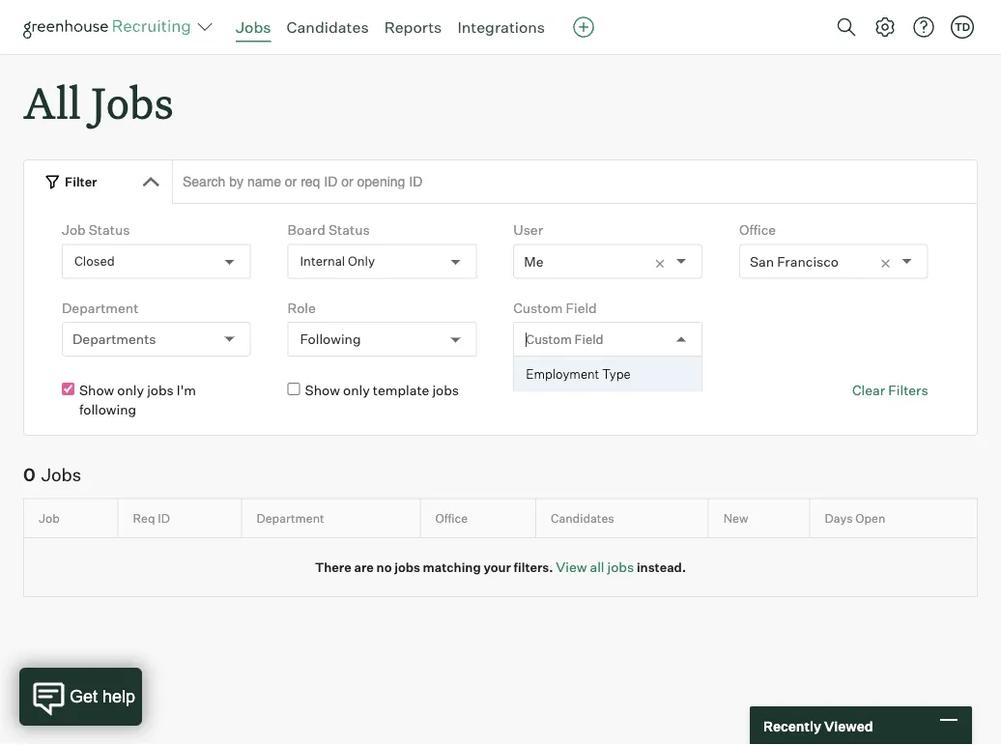 Task type: vqa. For each thing, say whether or not it's contained in the screenshot.
'Add'
no



Task type: describe. For each thing, give the bounding box(es) containing it.
Search by name or req ID or opening ID text field
[[172, 160, 979, 204]]

jobs for all jobs
[[91, 73, 174, 131]]

show only template jobs
[[305, 382, 459, 399]]

clear value image
[[880, 257, 893, 271]]

recently
[[764, 718, 822, 735]]

1 vertical spatial field
[[575, 332, 604, 347]]

role
[[288, 299, 316, 316]]

0 vertical spatial candidates
[[287, 17, 369, 37]]

only for jobs
[[117, 382, 144, 399]]

only
[[348, 254, 375, 269]]

search image
[[835, 15, 859, 39]]

employment
[[526, 366, 600, 382]]

internal
[[300, 254, 345, 269]]

clear
[[853, 382, 886, 399]]

show only jobs i'm following
[[79, 382, 196, 418]]

jobs for 0 jobs
[[41, 464, 81, 486]]

clear filters
[[853, 382, 929, 399]]

0 horizontal spatial office
[[436, 511, 468, 526]]

board status
[[288, 222, 370, 239]]

jobs link
[[236, 17, 271, 37]]

san
[[750, 253, 775, 270]]

reports
[[385, 17, 442, 37]]

recently viewed
[[764, 718, 874, 735]]

template
[[373, 382, 430, 399]]

i'm
[[177, 382, 196, 399]]

filter
[[65, 174, 97, 189]]

job for job
[[39, 511, 60, 526]]

show for show only jobs i'm following
[[79, 382, 114, 399]]

open
[[856, 511, 886, 526]]

td
[[955, 20, 971, 33]]

filters
[[889, 382, 929, 399]]

req id
[[133, 511, 170, 526]]

1 vertical spatial candidates
[[551, 511, 615, 526]]

jobs inside show only jobs i'm following
[[147, 382, 174, 399]]

job status
[[62, 222, 130, 239]]

closed
[[74, 254, 115, 269]]

status for board status
[[329, 222, 370, 239]]

all jobs
[[23, 73, 174, 131]]

all
[[590, 559, 605, 576]]

days
[[825, 511, 853, 526]]

0 vertical spatial custom
[[514, 299, 563, 316]]

0 vertical spatial office
[[740, 222, 777, 239]]

francisco
[[778, 253, 839, 270]]

integrations
[[458, 17, 546, 37]]

1 vertical spatial department
[[257, 511, 325, 526]]

0 horizontal spatial department
[[62, 299, 139, 316]]

status for job status
[[89, 222, 130, 239]]

id
[[158, 511, 170, 526]]

candidates link
[[287, 17, 369, 37]]

2 horizontal spatial jobs
[[236, 17, 271, 37]]

board
[[288, 222, 326, 239]]

req
[[133, 511, 155, 526]]

view
[[556, 559, 587, 576]]

there are no jobs matching your filters. view all jobs instead.
[[315, 559, 687, 576]]

reports link
[[385, 17, 442, 37]]

configure image
[[874, 15, 897, 39]]

instead.
[[637, 560, 687, 576]]

0 vertical spatial custom field
[[514, 299, 597, 316]]



Task type: locate. For each thing, give the bounding box(es) containing it.
0 horizontal spatial only
[[117, 382, 144, 399]]

clear value element
[[654, 245, 677, 278], [880, 245, 903, 278]]

0 horizontal spatial show
[[79, 382, 114, 399]]

0 vertical spatial jobs
[[236, 17, 271, 37]]

type
[[603, 366, 631, 382]]

me option
[[524, 253, 544, 270]]

only for template
[[343, 382, 370, 399]]

0 horizontal spatial status
[[89, 222, 130, 239]]

1 vertical spatial custom field
[[526, 332, 604, 347]]

clear filters link
[[853, 381, 929, 400]]

candidates right jobs link on the top left of page
[[287, 17, 369, 37]]

0 jobs
[[23, 464, 81, 486]]

0 vertical spatial job
[[62, 222, 86, 239]]

matching
[[423, 560, 481, 576]]

0 horizontal spatial candidates
[[287, 17, 369, 37]]

only
[[117, 382, 144, 399], [343, 382, 370, 399]]

show for show only template jobs
[[305, 382, 340, 399]]

new
[[724, 511, 749, 526]]

me
[[524, 253, 544, 270]]

are
[[354, 560, 374, 576]]

1 horizontal spatial office
[[740, 222, 777, 239]]

status up internal only
[[329, 222, 370, 239]]

custom up employment
[[526, 332, 572, 347]]

job for job status
[[62, 222, 86, 239]]

1 horizontal spatial show
[[305, 382, 340, 399]]

view all jobs link
[[556, 559, 635, 576]]

0 horizontal spatial job
[[39, 511, 60, 526]]

only inside show only jobs i'm following
[[117, 382, 144, 399]]

1 horizontal spatial clear value element
[[880, 245, 903, 278]]

2 show from the left
[[305, 382, 340, 399]]

department up there in the left of the page
[[257, 511, 325, 526]]

show up following
[[79, 382, 114, 399]]

jobs inside there are no jobs matching your filters. view all jobs instead.
[[395, 560, 421, 576]]

custom
[[514, 299, 563, 316], [526, 332, 572, 347]]

2 clear value element from the left
[[880, 245, 903, 278]]

1 horizontal spatial candidates
[[551, 511, 615, 526]]

custom field up employment
[[526, 332, 604, 347]]

jobs right "0" at the left
[[41, 464, 81, 486]]

candidates up view
[[551, 511, 615, 526]]

clear value image
[[654, 257, 667, 271]]

no
[[377, 560, 392, 576]]

job up closed
[[62, 222, 86, 239]]

candidates
[[287, 17, 369, 37], [551, 511, 615, 526]]

department
[[62, 299, 139, 316], [257, 511, 325, 526]]

filters.
[[514, 560, 554, 576]]

office up san
[[740, 222, 777, 239]]

your
[[484, 560, 511, 576]]

jobs
[[236, 17, 271, 37], [91, 73, 174, 131], [41, 464, 81, 486]]

field
[[566, 299, 597, 316], [575, 332, 604, 347]]

show right show only template jobs checkbox
[[305, 382, 340, 399]]

jobs left i'm
[[147, 382, 174, 399]]

Show only template jobs checkbox
[[288, 383, 300, 396]]

there
[[315, 560, 352, 576]]

jobs right template
[[433, 382, 459, 399]]

1 horizontal spatial department
[[257, 511, 325, 526]]

integrations link
[[458, 17, 546, 37]]

1 only from the left
[[117, 382, 144, 399]]

1 status from the left
[[89, 222, 130, 239]]

only up following
[[117, 382, 144, 399]]

san francisco option
[[750, 253, 839, 270]]

0 horizontal spatial clear value element
[[654, 245, 677, 278]]

jobs right no
[[395, 560, 421, 576]]

only left template
[[343, 382, 370, 399]]

1 show from the left
[[79, 382, 114, 399]]

greenhouse recruiting image
[[23, 15, 197, 39]]

1 horizontal spatial status
[[329, 222, 370, 239]]

internal only
[[300, 254, 375, 269]]

status
[[89, 222, 130, 239], [329, 222, 370, 239]]

custom down me option
[[514, 299, 563, 316]]

td button
[[948, 12, 979, 43]]

1 clear value element from the left
[[654, 245, 677, 278]]

2 vertical spatial jobs
[[41, 464, 81, 486]]

san francisco
[[750, 253, 839, 270]]

0 vertical spatial department
[[62, 299, 139, 316]]

1 horizontal spatial jobs
[[91, 73, 174, 131]]

status up closed
[[89, 222, 130, 239]]

department up departments
[[62, 299, 139, 316]]

1 horizontal spatial only
[[343, 382, 370, 399]]

custom field down me option
[[514, 299, 597, 316]]

jobs
[[147, 382, 174, 399], [433, 382, 459, 399], [608, 559, 635, 576], [395, 560, 421, 576]]

employment type
[[526, 366, 631, 382]]

job down 0 jobs
[[39, 511, 60, 526]]

job
[[62, 222, 86, 239], [39, 511, 60, 526]]

all
[[23, 73, 81, 131]]

show
[[79, 382, 114, 399], [305, 382, 340, 399]]

2 only from the left
[[343, 382, 370, 399]]

clear value element for me
[[654, 245, 677, 278]]

0 vertical spatial field
[[566, 299, 597, 316]]

following
[[79, 401, 137, 418]]

2 status from the left
[[329, 222, 370, 239]]

following
[[300, 331, 361, 348]]

1 vertical spatial jobs
[[91, 73, 174, 131]]

1 vertical spatial job
[[39, 511, 60, 526]]

clear value element for san francisco
[[880, 245, 903, 278]]

td button
[[952, 15, 975, 39]]

jobs left candidates 'link'
[[236, 17, 271, 37]]

jobs down greenhouse recruiting image
[[91, 73, 174, 131]]

jobs right "all"
[[608, 559, 635, 576]]

custom field
[[514, 299, 597, 316], [526, 332, 604, 347]]

departments
[[72, 331, 156, 348]]

office
[[740, 222, 777, 239], [436, 511, 468, 526]]

viewed
[[825, 718, 874, 735]]

1 vertical spatial custom
[[526, 332, 572, 347]]

show inside show only jobs i'm following
[[79, 382, 114, 399]]

0
[[23, 464, 36, 486]]

Show only jobs I'm following checkbox
[[62, 383, 74, 396]]

days open
[[825, 511, 886, 526]]

office up matching
[[436, 511, 468, 526]]

1 vertical spatial office
[[436, 511, 468, 526]]

user
[[514, 222, 544, 239]]

1 horizontal spatial job
[[62, 222, 86, 239]]

0 horizontal spatial jobs
[[41, 464, 81, 486]]



